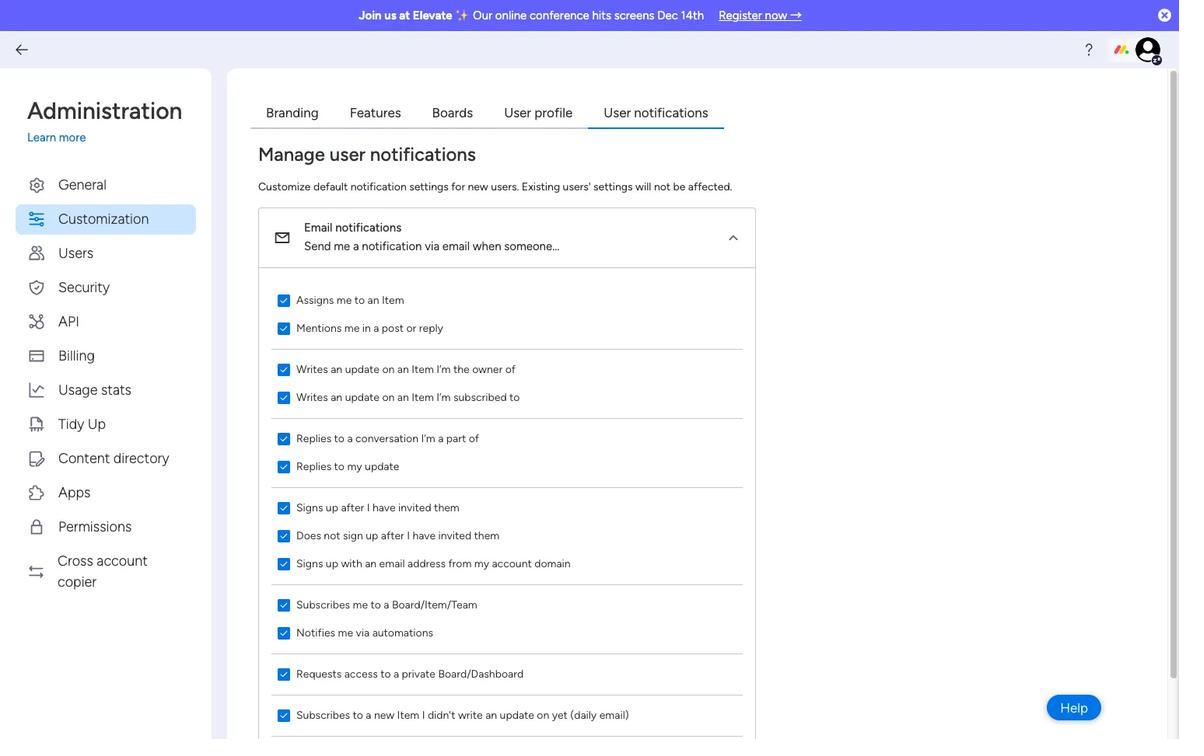 Task type: describe. For each thing, give the bounding box(es) containing it.
security
[[58, 279, 110, 296]]

1 horizontal spatial not
[[654, 180, 671, 194]]

signs up after i have invited them
[[296, 502, 460, 515]]

item up the writes an update on an item i'm subscribed to
[[412, 363, 434, 376]]

1 vertical spatial have
[[413, 530, 436, 543]]

0 vertical spatial i
[[367, 502, 370, 515]]

permissions button
[[16, 512, 196, 543]]

requests
[[296, 668, 342, 681]]

subscribes for subscribes me to a board/item/team
[[296, 599, 350, 612]]

1 horizontal spatial new
[[468, 180, 488, 194]]

0 vertical spatial invited
[[398, 502, 432, 515]]

a right in
[[374, 322, 379, 335]]

subscribes me to a board/item/team
[[296, 599, 477, 612]]

content directory
[[58, 450, 169, 467]]

in
[[362, 322, 371, 335]]

user
[[330, 143, 366, 165]]

users button
[[16, 238, 196, 269]]

me for assigns
[[337, 294, 352, 307]]

0 vertical spatial notification
[[351, 180, 407, 194]]

apps
[[58, 484, 91, 501]]

us
[[384, 9, 397, 23]]

me for subscribes
[[353, 599, 368, 612]]

join
[[359, 9, 382, 23]]

general
[[58, 176, 107, 193]]

back to workspace image
[[14, 42, 30, 58]]

usage stats button
[[16, 375, 196, 406]]

0 horizontal spatial after
[[341, 502, 364, 515]]

1 vertical spatial up
[[366, 530, 378, 543]]

subscribed
[[454, 391, 507, 404]]

default
[[313, 180, 348, 194]]

permissions
[[58, 519, 132, 536]]

usage
[[58, 382, 98, 399]]

apps button
[[16, 478, 196, 508]]

writes an update on an item i'm the owner of
[[296, 363, 516, 376]]

up for after
[[326, 502, 338, 515]]

features link
[[334, 100, 417, 129]]

sign
[[343, 530, 363, 543]]

billing
[[58, 347, 95, 364]]

automations
[[372, 627, 433, 640]]

jacob simon image
[[1136, 37, 1161, 62]]

on for the
[[382, 363, 395, 376]]

to up notifies me via automations
[[371, 599, 381, 612]]

from
[[448, 558, 472, 571]]

customize
[[258, 180, 311, 194]]

api
[[58, 313, 79, 330]]

assigns me to an item
[[296, 294, 404, 307]]

write
[[458, 709, 483, 723]]

notifies me via automations
[[296, 627, 433, 640]]

item left didn't
[[397, 709, 420, 723]]

tidy
[[58, 416, 84, 433]]

on for subscribed
[[382, 391, 395, 404]]

replies to my update
[[296, 460, 399, 474]]

1 vertical spatial of
[[469, 432, 479, 446]]

features
[[350, 105, 401, 121]]

user profile
[[504, 105, 573, 121]]

administration
[[27, 97, 182, 125]]

replies for replies to my update
[[296, 460, 332, 474]]

help button
[[1047, 696, 1102, 721]]

security button
[[16, 273, 196, 303]]

users'
[[563, 180, 591, 194]]

the
[[454, 363, 470, 376]]

tidy up button
[[16, 410, 196, 440]]

stats
[[101, 382, 131, 399]]

an down writes an update on an item i'm the owner of
[[397, 391, 409, 404]]

online
[[495, 9, 527, 23]]

i'm for subscribed
[[437, 391, 451, 404]]

register
[[719, 9, 762, 23]]

branding
[[266, 105, 319, 121]]

with
[[341, 558, 362, 571]]

update down conversation at the bottom of the page
[[365, 460, 399, 474]]

email)
[[600, 709, 629, 723]]

more
[[59, 131, 86, 145]]

owner
[[472, 363, 503, 376]]

email notifications send me a notification via email when someone...
[[304, 221, 560, 254]]

new inside region
[[374, 709, 395, 723]]

customize default notification settings for new users. existing users' settings will not be affected.
[[258, 180, 732, 194]]

2 vertical spatial on
[[537, 709, 550, 723]]

1 horizontal spatial them
[[474, 530, 500, 543]]

for
[[451, 180, 465, 194]]

access
[[344, 668, 378, 681]]

1 vertical spatial notifications
[[370, 143, 476, 165]]

user notifications link
[[588, 100, 724, 129]]

notification inside email notifications send me a notification via email when someone...
[[362, 240, 422, 254]]

dec
[[658, 9, 678, 23]]

writes for writes an update on an item i'm the owner of
[[296, 363, 328, 376]]

tidy up
[[58, 416, 106, 433]]

an up mentions me in a post or reply
[[368, 294, 379, 307]]

now
[[765, 9, 787, 23]]

at
[[399, 9, 410, 23]]

i'm for the
[[437, 363, 451, 376]]

item down writes an update on an item i'm the owner of
[[412, 391, 434, 404]]

elevate
[[413, 9, 453, 23]]

region containing assigns me to an item
[[259, 268, 755, 740]]

help image
[[1081, 42, 1097, 58]]

content
[[58, 450, 110, 467]]

to up in
[[355, 294, 365, 307]]

learn
[[27, 131, 56, 145]]

0 horizontal spatial not
[[324, 530, 340, 543]]

screens
[[614, 9, 655, 23]]

2 vertical spatial i'm
[[421, 432, 435, 446]]

user notifications
[[604, 105, 709, 121]]



Task type: locate. For each thing, give the bounding box(es) containing it.
2 subscribes from the top
[[296, 709, 350, 723]]

me for notifies
[[338, 627, 353, 640]]

0 vertical spatial notifications
[[634, 105, 709, 121]]

→
[[790, 9, 802, 23]]

2 horizontal spatial i
[[422, 709, 425, 723]]

my
[[347, 460, 362, 474], [474, 558, 489, 571]]

invited
[[398, 502, 432, 515], [438, 530, 472, 543]]

me for mentions
[[344, 322, 360, 335]]

on left yet on the left of page
[[537, 709, 550, 723]]

on down writes an update on an item i'm the owner of
[[382, 391, 395, 404]]

1 settings from the left
[[409, 180, 449, 194]]

up for with
[[326, 558, 338, 571]]

signs
[[296, 502, 323, 515], [296, 558, 323, 571]]

update up conversation at the bottom of the page
[[345, 391, 380, 404]]

notifications up be
[[634, 105, 709, 121]]

✨
[[455, 9, 470, 23]]

1 horizontal spatial i
[[407, 530, 410, 543]]

0 horizontal spatial account
[[97, 553, 148, 570]]

0 horizontal spatial my
[[347, 460, 362, 474]]

settings left will
[[594, 180, 633, 194]]

join us at elevate ✨ our online conference hits screens dec 14th
[[359, 9, 704, 23]]

14th
[[681, 9, 704, 23]]

them
[[434, 502, 460, 515], [474, 530, 500, 543]]

i
[[367, 502, 370, 515], [407, 530, 410, 543], [422, 709, 425, 723]]

of right owner
[[505, 363, 516, 376]]

0 vertical spatial them
[[434, 502, 460, 515]]

1 vertical spatial i
[[407, 530, 410, 543]]

an down mentions
[[331, 363, 342, 376]]

account
[[97, 553, 148, 570], [492, 558, 532, 571]]

subscribes
[[296, 599, 350, 612], [296, 709, 350, 723]]

my down conversation at the bottom of the page
[[347, 460, 362, 474]]

post
[[382, 322, 404, 335]]

an right the with
[[365, 558, 377, 571]]

writes
[[296, 363, 328, 376], [296, 391, 328, 404]]

me left in
[[344, 322, 360, 335]]

them up does not sign up after i have invited them
[[434, 502, 460, 515]]

a
[[353, 240, 359, 254], [374, 322, 379, 335], [347, 432, 353, 446], [438, 432, 444, 446], [384, 599, 389, 612], [394, 668, 399, 681], [366, 709, 371, 723]]

update left yet on the left of page
[[500, 709, 534, 723]]

0 vertical spatial after
[[341, 502, 364, 515]]

0 vertical spatial on
[[382, 363, 395, 376]]

replies up the replies to my update at left bottom
[[296, 432, 332, 446]]

email down does not sign up after i have invited them
[[379, 558, 405, 571]]

have up does not sign up after i have invited them
[[373, 502, 396, 515]]

invited up does not sign up after i have invited them
[[398, 502, 432, 515]]

signs for signs up after i have invited them
[[296, 502, 323, 515]]

cross account copier button
[[16, 547, 196, 598]]

notifications right email
[[335, 221, 402, 235]]

after up sign on the bottom of page
[[341, 502, 364, 515]]

profile
[[535, 105, 573, 121]]

user
[[504, 105, 531, 121], [604, 105, 631, 121]]

to right subscribed
[[510, 391, 520, 404]]

does
[[296, 530, 321, 543]]

notifies
[[296, 627, 335, 640]]

i up address at the left of page
[[407, 530, 410, 543]]

1 horizontal spatial email
[[442, 240, 470, 254]]

register now →
[[719, 9, 802, 23]]

not left be
[[654, 180, 671, 194]]

1 vertical spatial subscribes
[[296, 709, 350, 723]]

0 horizontal spatial them
[[434, 502, 460, 515]]

a down the access
[[366, 709, 371, 723]]

notifications
[[634, 105, 709, 121], [370, 143, 476, 165], [335, 221, 402, 235]]

board/item/team
[[392, 599, 477, 612]]

a left the part
[[438, 432, 444, 446]]

notifications for email
[[335, 221, 402, 235]]

learn more link
[[27, 129, 196, 147]]

i for new
[[422, 709, 425, 723]]

item up post
[[382, 294, 404, 307]]

cross
[[58, 553, 93, 570]]

user left "profile"
[[504, 105, 531, 121]]

my right from
[[474, 558, 489, 571]]

our
[[473, 9, 493, 23]]

account left domain
[[492, 558, 532, 571]]

writes an update on an item i'm subscribed to
[[296, 391, 520, 404]]

a up the replies to my update at left bottom
[[347, 432, 353, 446]]

an up replies to a conversation i'm a part of
[[331, 391, 342, 404]]

1 horizontal spatial my
[[474, 558, 489, 571]]

0 horizontal spatial of
[[469, 432, 479, 446]]

to up the replies to my update at left bottom
[[334, 432, 345, 446]]

assigns
[[296, 294, 334, 307]]

0 vertical spatial of
[[505, 363, 516, 376]]

after down signs up after i have invited them
[[381, 530, 404, 543]]

2 vertical spatial notifications
[[335, 221, 402, 235]]

billing button
[[16, 341, 196, 372]]

settings
[[409, 180, 449, 194], [594, 180, 633, 194]]

register now → link
[[719, 9, 802, 23]]

0 horizontal spatial new
[[374, 709, 395, 723]]

signs for signs up with an email address from my account domain
[[296, 558, 323, 571]]

1 user from the left
[[504, 105, 531, 121]]

replies up does
[[296, 460, 332, 474]]

conversation
[[356, 432, 419, 446]]

0 vertical spatial new
[[468, 180, 488, 194]]

1 vertical spatial after
[[381, 530, 404, 543]]

notification up assigns me to an item
[[362, 240, 422, 254]]

1 vertical spatial them
[[474, 530, 500, 543]]

subscribes up the notifies
[[296, 599, 350, 612]]

me right assigns
[[337, 294, 352, 307]]

on up the writes an update on an item i'm subscribed to
[[382, 363, 395, 376]]

item
[[382, 294, 404, 307], [412, 363, 434, 376], [412, 391, 434, 404], [397, 709, 420, 723]]

1 horizontal spatial account
[[492, 558, 532, 571]]

settings left 'for'
[[409, 180, 449, 194]]

new down the access
[[374, 709, 395, 723]]

0 vertical spatial subscribes
[[296, 599, 350, 612]]

update down in
[[345, 363, 380, 376]]

to down the access
[[353, 709, 363, 723]]

0 horizontal spatial i
[[367, 502, 370, 515]]

me right the notifies
[[338, 627, 353, 640]]

api button
[[16, 307, 196, 337]]

0 vertical spatial have
[[373, 502, 396, 515]]

manage user notifications
[[258, 143, 476, 165]]

update
[[345, 363, 380, 376], [345, 391, 380, 404], [365, 460, 399, 474], [500, 709, 534, 723]]

user profile link
[[489, 100, 588, 129]]

up
[[88, 416, 106, 433]]

notifications up 'for'
[[370, 143, 476, 165]]

i for up
[[407, 530, 410, 543]]

1 vertical spatial invited
[[438, 530, 472, 543]]

1 horizontal spatial via
[[425, 240, 440, 254]]

0 vertical spatial my
[[347, 460, 362, 474]]

1 horizontal spatial invited
[[438, 530, 472, 543]]

conference
[[530, 9, 590, 23]]

user right "profile"
[[604, 105, 631, 121]]

subscribes down requests
[[296, 709, 350, 723]]

0 vertical spatial signs
[[296, 502, 323, 515]]

(daily
[[571, 709, 597, 723]]

1 vertical spatial signs
[[296, 558, 323, 571]]

affected.
[[688, 180, 732, 194]]

1 subscribes from the top
[[296, 599, 350, 612]]

0 vertical spatial via
[[425, 240, 440, 254]]

0 horizontal spatial via
[[356, 627, 370, 640]]

usage stats
[[58, 382, 131, 399]]

not left sign on the bottom of page
[[324, 530, 340, 543]]

i'm left the
[[437, 363, 451, 376]]

didn't
[[428, 709, 455, 723]]

a left private
[[394, 668, 399, 681]]

writes for writes an update on an item i'm subscribed to
[[296, 391, 328, 404]]

1 writes from the top
[[296, 363, 328, 376]]

1 vertical spatial i'm
[[437, 391, 451, 404]]

2 signs from the top
[[296, 558, 323, 571]]

me up notifies me via automations
[[353, 599, 368, 612]]

part
[[446, 432, 466, 446]]

1 vertical spatial new
[[374, 709, 395, 723]]

them up signs up with an email address from my account domain
[[474, 530, 500, 543]]

hits
[[592, 9, 611, 23]]

1 vertical spatial my
[[474, 558, 489, 571]]

2 settings from the left
[[594, 180, 633, 194]]

a right the send
[[353, 240, 359, 254]]

domain
[[535, 558, 571, 571]]

a inside email notifications send me a notification via email when someone...
[[353, 240, 359, 254]]

1 vertical spatial replies
[[296, 460, 332, 474]]

of
[[505, 363, 516, 376], [469, 432, 479, 446]]

notification
[[351, 180, 407, 194], [362, 240, 422, 254]]

0 vertical spatial email
[[442, 240, 470, 254]]

user for user profile
[[504, 105, 531, 121]]

i'm left subscribed
[[437, 391, 451, 404]]

users
[[58, 245, 93, 262]]

0 horizontal spatial settings
[[409, 180, 449, 194]]

via down the subscribes me to a board/item/team
[[356, 627, 370, 640]]

region
[[259, 268, 755, 740]]

0 horizontal spatial email
[[379, 558, 405, 571]]

me
[[334, 240, 350, 254], [337, 294, 352, 307], [344, 322, 360, 335], [353, 599, 368, 612], [338, 627, 353, 640]]

1 horizontal spatial of
[[505, 363, 516, 376]]

an
[[368, 294, 379, 307], [331, 363, 342, 376], [397, 363, 409, 376], [331, 391, 342, 404], [397, 391, 409, 404], [365, 558, 377, 571], [486, 709, 497, 723]]

i up does not sign up after i have invited them
[[367, 502, 370, 515]]

via inside email notifications send me a notification via email when someone...
[[425, 240, 440, 254]]

notifications inside email notifications send me a notification via email when someone...
[[335, 221, 402, 235]]

1 horizontal spatial have
[[413, 530, 436, 543]]

replies
[[296, 432, 332, 446], [296, 460, 332, 474]]

when
[[473, 240, 501, 254]]

via
[[425, 240, 440, 254], [356, 627, 370, 640]]

customization
[[58, 210, 149, 228]]

to
[[355, 294, 365, 307], [510, 391, 520, 404], [334, 432, 345, 446], [334, 460, 345, 474], [371, 599, 381, 612], [381, 668, 391, 681], [353, 709, 363, 723]]

be
[[673, 180, 686, 194]]

2 vertical spatial up
[[326, 558, 338, 571]]

an right write on the left of page
[[486, 709, 497, 723]]

1 horizontal spatial user
[[604, 105, 631, 121]]

i left didn't
[[422, 709, 425, 723]]

me right the send
[[334, 240, 350, 254]]

up left the with
[[326, 558, 338, 571]]

0 horizontal spatial user
[[504, 105, 531, 121]]

mentions me in a post or reply
[[296, 322, 443, 335]]

content directory button
[[16, 444, 196, 474]]

signs up does
[[296, 502, 323, 515]]

administration learn more
[[27, 97, 182, 145]]

1 vertical spatial writes
[[296, 391, 328, 404]]

1 horizontal spatial after
[[381, 530, 404, 543]]

user for user notifications
[[604, 105, 631, 121]]

a up automations
[[384, 599, 389, 612]]

1 signs from the top
[[296, 502, 323, 515]]

0 horizontal spatial invited
[[398, 502, 432, 515]]

0 vertical spatial up
[[326, 502, 338, 515]]

account inside cross account copier
[[97, 553, 148, 570]]

1 vertical spatial on
[[382, 391, 395, 404]]

boards
[[432, 105, 473, 121]]

help
[[1061, 701, 1088, 716]]

replies for replies to a conversation i'm a part of
[[296, 432, 332, 446]]

to down replies to a conversation i'm a part of
[[334, 460, 345, 474]]

0 vertical spatial i'm
[[437, 363, 451, 376]]

1 vertical spatial via
[[356, 627, 370, 640]]

1 vertical spatial not
[[324, 530, 340, 543]]

of right the part
[[469, 432, 479, 446]]

0 vertical spatial writes
[[296, 363, 328, 376]]

have up address at the left of page
[[413, 530, 436, 543]]

will
[[636, 180, 652, 194]]

2 writes from the top
[[296, 391, 328, 404]]

manage
[[258, 143, 325, 165]]

general button
[[16, 170, 196, 200]]

yet
[[552, 709, 568, 723]]

subscribes for subscribes to a new item i didn't write an update on yet (daily email)
[[296, 709, 350, 723]]

2 user from the left
[[604, 105, 631, 121]]

notification down manage user notifications
[[351, 180, 407, 194]]

subscribes to a new item i didn't write an update on yet (daily email)
[[296, 709, 629, 723]]

account down permissions button
[[97, 553, 148, 570]]

email inside email notifications send me a notification via email when someone...
[[442, 240, 470, 254]]

invited up from
[[438, 530, 472, 543]]

mentions
[[296, 322, 342, 335]]

customization button
[[16, 204, 196, 235]]

1 vertical spatial notification
[[362, 240, 422, 254]]

notifications for user
[[634, 105, 709, 121]]

boards link
[[417, 100, 489, 129]]

via left when
[[425, 240, 440, 254]]

2 vertical spatial i
[[422, 709, 425, 723]]

i'm left the part
[[421, 432, 435, 446]]

1 vertical spatial email
[[379, 558, 405, 571]]

new right 'for'
[[468, 180, 488, 194]]

0 vertical spatial not
[[654, 180, 671, 194]]

2 replies from the top
[[296, 460, 332, 474]]

1 replies from the top
[[296, 432, 332, 446]]

up down the replies to my update at left bottom
[[326, 502, 338, 515]]

to right the access
[[381, 668, 391, 681]]

or
[[407, 322, 417, 335]]

up right sign on the bottom of page
[[366, 530, 378, 543]]

signs down does
[[296, 558, 323, 571]]

cross account copier
[[58, 553, 148, 591]]

existing
[[522, 180, 560, 194]]

0 vertical spatial replies
[[296, 432, 332, 446]]

an up the writes an update on an item i'm subscribed to
[[397, 363, 409, 376]]

send
[[304, 240, 331, 254]]

me inside email notifications send me a notification via email when someone...
[[334, 240, 350, 254]]

have
[[373, 502, 396, 515], [413, 530, 436, 543]]

0 horizontal spatial have
[[373, 502, 396, 515]]

email left when
[[442, 240, 470, 254]]

1 horizontal spatial settings
[[594, 180, 633, 194]]



Task type: vqa. For each thing, say whether or not it's contained in the screenshot.
the topmost Views
no



